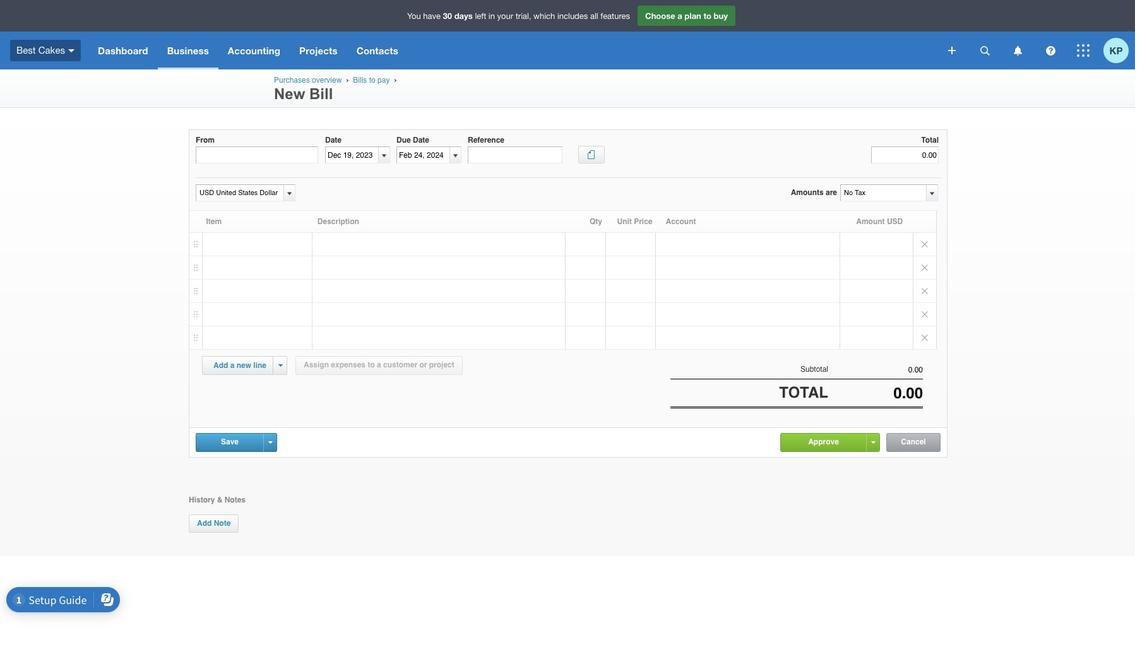 Task type: vqa. For each thing, say whether or not it's contained in the screenshot.
Best Cakes popup button
yes



Task type: locate. For each thing, give the bounding box(es) containing it.
2 vertical spatial to
[[368, 361, 375, 370]]

to left pay
[[369, 76, 376, 85]]

kp button
[[1104, 32, 1136, 69]]

subtotal
[[801, 365, 829, 374]]

0 vertical spatial delete line item image
[[914, 256, 937, 279]]

date up due date text field
[[413, 136, 430, 145]]

a
[[678, 11, 683, 21], [377, 361, 381, 370], [230, 361, 235, 370]]

1 delete line item image from the top
[[914, 256, 937, 279]]

1 horizontal spatial add
[[214, 361, 228, 370]]

None text field
[[196, 185, 282, 201], [829, 366, 924, 375], [196, 185, 282, 201], [829, 366, 924, 375]]

to inside purchases overview › bills to pay › new bill
[[369, 76, 376, 85]]

cakes
[[38, 45, 65, 55]]

to left buy
[[704, 11, 712, 21]]

to
[[704, 11, 712, 21], [369, 76, 376, 85], [368, 361, 375, 370]]

kp
[[1110, 45, 1124, 56]]

notes
[[225, 496, 246, 504]]

delete line item image
[[914, 256, 937, 279], [914, 303, 937, 326], [914, 327, 937, 349]]

0 horizontal spatial svg image
[[68, 49, 75, 52]]

projects button
[[290, 32, 347, 69]]

1 vertical spatial add
[[197, 519, 212, 528]]

2 delete line item image from the top
[[914, 280, 937, 303]]

history
[[189, 496, 215, 504]]

Reference text field
[[468, 147, 563, 164]]

&
[[217, 496, 223, 504]]

more add line options... image
[[278, 365, 283, 367]]

item
[[206, 217, 222, 226]]

1 horizontal spatial date
[[413, 136, 430, 145]]

more save options... image
[[268, 441, 273, 444]]

add note link
[[189, 515, 239, 533]]

0 vertical spatial add
[[214, 361, 228, 370]]

2 horizontal spatial svg image
[[1078, 44, 1090, 57]]

accounting
[[228, 45, 281, 56]]

save
[[221, 438, 239, 446]]

bills
[[353, 76, 367, 85]]

a inside add a new line link
[[230, 361, 235, 370]]

› right pay
[[394, 76, 397, 84]]

1 vertical spatial delete line item image
[[914, 303, 937, 326]]

svg image
[[1078, 44, 1090, 57], [1046, 46, 1056, 55], [68, 49, 75, 52]]

2 vertical spatial delete line item image
[[914, 327, 937, 349]]

date up date text field
[[325, 136, 342, 145]]

30
[[443, 11, 452, 21]]

from
[[196, 136, 215, 145]]

a inside assign expenses to a customer or project link
[[377, 361, 381, 370]]

project
[[429, 361, 455, 370]]

add a new line
[[214, 361, 267, 370]]

dashboard link
[[88, 32, 158, 69]]

delete line item image
[[914, 233, 937, 256], [914, 280, 937, 303]]

1 vertical spatial delete line item image
[[914, 280, 937, 303]]

›
[[346, 76, 349, 84], [394, 76, 397, 84]]

Total text field
[[872, 147, 939, 164]]

svg image
[[981, 46, 990, 55], [1014, 46, 1022, 55], [949, 47, 956, 54]]

a left plan
[[678, 11, 683, 21]]

0 horizontal spatial date
[[325, 136, 342, 145]]

0 horizontal spatial svg image
[[949, 47, 956, 54]]

in
[[489, 11, 495, 21]]

a left new
[[230, 361, 235, 370]]

history & notes
[[189, 496, 246, 504]]

add left new
[[214, 361, 228, 370]]

bills to pay link
[[353, 76, 390, 85]]

0 horizontal spatial a
[[230, 361, 235, 370]]

date
[[325, 136, 342, 145], [413, 136, 430, 145]]

buy
[[714, 11, 728, 21]]

0 horizontal spatial add
[[197, 519, 212, 528]]

banner containing kp
[[0, 0, 1136, 69]]

None text field
[[196, 147, 318, 164], [841, 185, 926, 201], [829, 385, 924, 403], [196, 147, 318, 164], [841, 185, 926, 201], [829, 385, 924, 403]]

amounts are
[[791, 188, 838, 197]]

0 horizontal spatial ›
[[346, 76, 349, 84]]

best cakes button
[[0, 32, 88, 69]]

price
[[634, 217, 653, 226]]

2 delete line item image from the top
[[914, 303, 937, 326]]

unit price
[[618, 217, 653, 226]]

choose a plan to buy
[[646, 11, 728, 21]]

business button
[[158, 32, 218, 69]]

1 horizontal spatial a
[[377, 361, 381, 370]]

banner
[[0, 0, 1136, 69]]

add
[[214, 361, 228, 370], [197, 519, 212, 528]]

your
[[498, 11, 514, 21]]

add left note
[[197, 519, 212, 528]]

overview
[[312, 76, 342, 85]]

2 horizontal spatial a
[[678, 11, 683, 21]]

to right 'expenses'
[[368, 361, 375, 370]]

a left customer
[[377, 361, 381, 370]]

add for add a new line
[[214, 361, 228, 370]]

assign expenses to a customer or project link
[[296, 356, 463, 375]]

expenses
[[331, 361, 366, 370]]

1 horizontal spatial ›
[[394, 76, 397, 84]]

› left bills
[[346, 76, 349, 84]]

add note
[[197, 519, 231, 528]]

due
[[397, 136, 411, 145]]

total
[[780, 384, 829, 402]]

1 vertical spatial to
[[369, 76, 376, 85]]

0 vertical spatial delete line item image
[[914, 233, 937, 256]]

cancel
[[902, 438, 927, 446]]

have
[[423, 11, 441, 21]]



Task type: describe. For each thing, give the bounding box(es) containing it.
new
[[237, 361, 251, 370]]

Date text field
[[326, 147, 378, 163]]

plan
[[685, 11, 702, 21]]

description
[[318, 217, 359, 226]]

line
[[254, 361, 267, 370]]

features
[[601, 11, 630, 21]]

business
[[167, 45, 209, 56]]

total
[[922, 136, 939, 145]]

amounts
[[791, 188, 824, 197]]

dashboard
[[98, 45, 148, 56]]

choose
[[646, 11, 676, 21]]

usd
[[888, 217, 904, 226]]

left
[[475, 11, 487, 21]]

a for line
[[230, 361, 235, 370]]

due date
[[397, 136, 430, 145]]

best
[[16, 45, 36, 55]]

1 › from the left
[[346, 76, 349, 84]]

new
[[274, 85, 305, 102]]

2 date from the left
[[413, 136, 430, 145]]

add a new line link
[[206, 357, 274, 375]]

are
[[826, 188, 838, 197]]

Due Date text field
[[397, 147, 450, 163]]

unit
[[618, 217, 632, 226]]

2 horizontal spatial svg image
[[1014, 46, 1022, 55]]

assign
[[304, 361, 329, 370]]

svg image inside 'best cakes' popup button
[[68, 49, 75, 52]]

best cakes
[[16, 45, 65, 55]]

0 vertical spatial to
[[704, 11, 712, 21]]

more approve options... image
[[871, 441, 876, 444]]

includes
[[558, 11, 588, 21]]

purchases overview link
[[274, 76, 342, 85]]

you
[[407, 11, 421, 21]]

3 delete line item image from the top
[[914, 327, 937, 349]]

approve
[[809, 438, 839, 446]]

a for to
[[678, 11, 683, 21]]

note
[[214, 519, 231, 528]]

accounting button
[[218, 32, 290, 69]]

assign expenses to a customer or project
[[304, 361, 455, 370]]

contacts button
[[347, 32, 408, 69]]

you have 30 days left in your trial, which includes all features
[[407, 11, 630, 21]]

add for add note
[[197, 519, 212, 528]]

contacts
[[357, 45, 399, 56]]

which
[[534, 11, 555, 21]]

purchases
[[274, 76, 310, 85]]

projects
[[299, 45, 338, 56]]

save link
[[196, 434, 263, 451]]

approve link
[[781, 434, 867, 451]]

1 delete line item image from the top
[[914, 233, 937, 256]]

all
[[591, 11, 599, 21]]

customer
[[383, 361, 418, 370]]

bill
[[310, 85, 333, 102]]

days
[[455, 11, 473, 21]]

or
[[420, 361, 427, 370]]

trial,
[[516, 11, 532, 21]]

cancel button
[[888, 434, 941, 451]]

amount
[[857, 217, 885, 226]]

2 › from the left
[[394, 76, 397, 84]]

amount usd
[[857, 217, 904, 226]]

purchases overview › bills to pay › new bill
[[274, 76, 399, 102]]

1 date from the left
[[325, 136, 342, 145]]

1 horizontal spatial svg image
[[981, 46, 990, 55]]

1 horizontal spatial svg image
[[1046, 46, 1056, 55]]

account
[[666, 217, 697, 226]]

reference
[[468, 136, 505, 145]]

pay
[[378, 76, 390, 85]]

qty
[[590, 217, 603, 226]]



